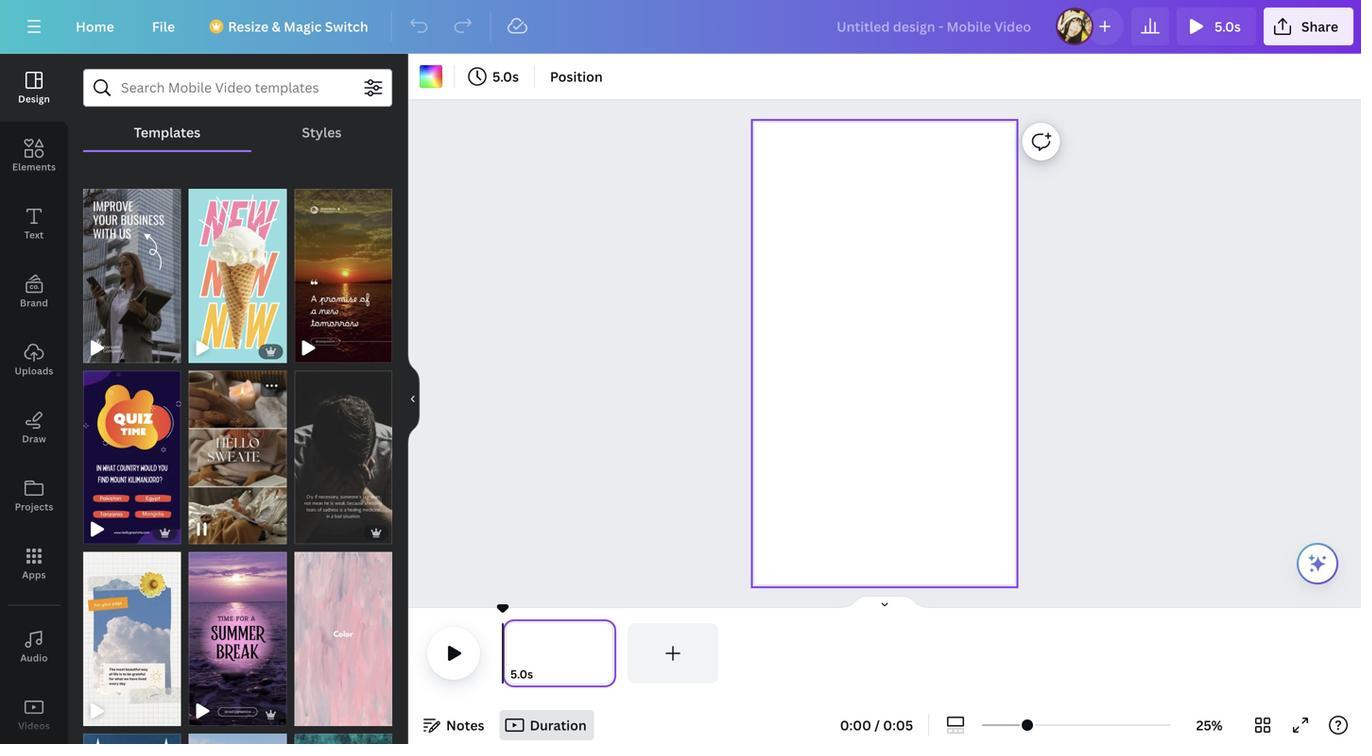 Task type: locate. For each thing, give the bounding box(es) containing it.
resize & magic switch button
[[198, 8, 383, 45]]

canva assistant image
[[1307, 553, 1329, 576]]

full photo minimalist quote cry tiktok video image
[[294, 371, 392, 545]]

side panel tab list
[[0, 54, 68, 745]]

text
[[24, 229, 44, 242]]

styles
[[302, 123, 342, 141]]

uploads
[[15, 365, 53, 378]]

pink beach travel ad mobile video group
[[294, 723, 392, 745]]

pink beach summer break holiday tik tok video group
[[189, 541, 287, 727]]

notes
[[446, 717, 484, 735]]

5.0s button left page title text box in the bottom left of the page
[[511, 666, 533, 684]]

apps button
[[0, 530, 68, 598]]

file
[[152, 17, 175, 35]]

share button
[[1264, 8, 1354, 45]]

&
[[272, 17, 281, 35]]

projects button
[[0, 462, 68, 530]]

trimming, start edge slider
[[503, 624, 520, 684]]

5.0s
[[1215, 17, 1241, 35], [493, 68, 519, 86], [511, 667, 533, 683]]

0 vertical spatial 5.0s button
[[1177, 8, 1256, 45]]

Design title text field
[[822, 8, 1048, 45]]

0 vertical spatial 5.0s
[[1215, 17, 1241, 35]]

duration button
[[500, 711, 594, 741]]

5.0s left position at top
[[493, 68, 519, 86]]

1 of 27
[[304, 708, 336, 722]]

magic
[[284, 17, 322, 35]]

2 vertical spatial 5.0s button
[[511, 666, 533, 684]]

1
[[304, 708, 309, 722]]

5.0s button left share dropdown button
[[1177, 8, 1256, 45]]

/
[[875, 717, 880, 735]]

25%
[[1196, 717, 1223, 735]]

full photo minimalist quote cry tiktok video group
[[294, 360, 392, 545]]

5.0s left share dropdown button
[[1215, 17, 1241, 35]]

0:00 / 0:05
[[840, 717, 913, 735]]

hide pages image
[[840, 596, 930, 611]]

switch
[[325, 17, 368, 35]]

5.0s button
[[1177, 8, 1256, 45], [462, 61, 527, 92], [511, 666, 533, 684]]

brand button
[[0, 258, 68, 326]]

5.0s button right #ffffff image
[[462, 61, 527, 92]]

2 vertical spatial 5.0s
[[511, 667, 533, 683]]

1 vertical spatial 5.0s
[[493, 68, 519, 86]]

#ffffff image
[[420, 65, 442, 88]]

duration
[[530, 717, 587, 735]]

orange sunset simple animated motivational quote tiktok story group
[[294, 178, 392, 363]]

5.0s left page title text box in the bottom left of the page
[[511, 667, 533, 683]]



Task type: vqa. For each thing, say whether or not it's contained in the screenshot.
MENU BAR on the left top
no



Task type: describe. For each thing, give the bounding box(es) containing it.
share
[[1302, 17, 1339, 35]]

beige collage hello autumn tiktok video group
[[189, 371, 287, 545]]

audio
[[20, 652, 48, 665]]

elements
[[12, 161, 56, 173]]

position
[[550, 68, 603, 86]]

brand
[[20, 297, 48, 310]]

yellow and pink typographic product advertising new launch tiktok ad group
[[189, 178, 287, 363]]

pink if i was a color trend tiktok story group
[[294, 541, 392, 727]]

design button
[[0, 54, 68, 122]]

home
[[76, 17, 114, 35]]

resize
[[228, 17, 269, 35]]

1 vertical spatial 5.0s button
[[462, 61, 527, 92]]

neutral simple travel agency destination deal instagram reels group
[[189, 723, 287, 745]]

design
[[18, 93, 50, 105]]

25% button
[[1179, 711, 1240, 741]]

Search Mobile Video templates search field
[[121, 70, 355, 106]]

blue yellow modern quiz time tiktok video group
[[83, 360, 181, 545]]

home link
[[61, 8, 129, 45]]

file button
[[137, 8, 190, 45]]

blue and black travel tiktok video group
[[83, 723, 181, 745]]

draw
[[22, 433, 46, 446]]

notes button
[[416, 711, 492, 741]]

main menu bar
[[0, 0, 1361, 54]]

templates button
[[83, 114, 251, 150]]

elements button
[[0, 122, 68, 190]]

resize & magic switch
[[228, 17, 368, 35]]

5.0s inside main menu bar
[[1215, 17, 1241, 35]]

styles button
[[251, 114, 392, 150]]

5.0s button inside main menu bar
[[1177, 8, 1256, 45]]

0:05
[[883, 717, 913, 735]]

videos
[[18, 720, 50, 733]]

uploads button
[[0, 326, 68, 394]]

videos button
[[0, 682, 68, 745]]

templates
[[134, 123, 201, 141]]

draw button
[[0, 394, 68, 462]]

of
[[312, 708, 323, 722]]

27
[[325, 708, 336, 722]]

hide image
[[407, 354, 420, 445]]

text button
[[0, 190, 68, 258]]

audio button
[[0, 614, 68, 682]]

apps
[[22, 569, 46, 582]]

gray simple woman tiktok mobile video group
[[83, 178, 181, 363]]

projects
[[15, 501, 53, 514]]

position button
[[543, 61, 610, 92]]

blue modern quote tiktok video group
[[83, 541, 181, 727]]

trimming, end edge slider
[[599, 624, 616, 684]]

Page title text field
[[541, 666, 549, 684]]

0:00
[[840, 717, 872, 735]]



